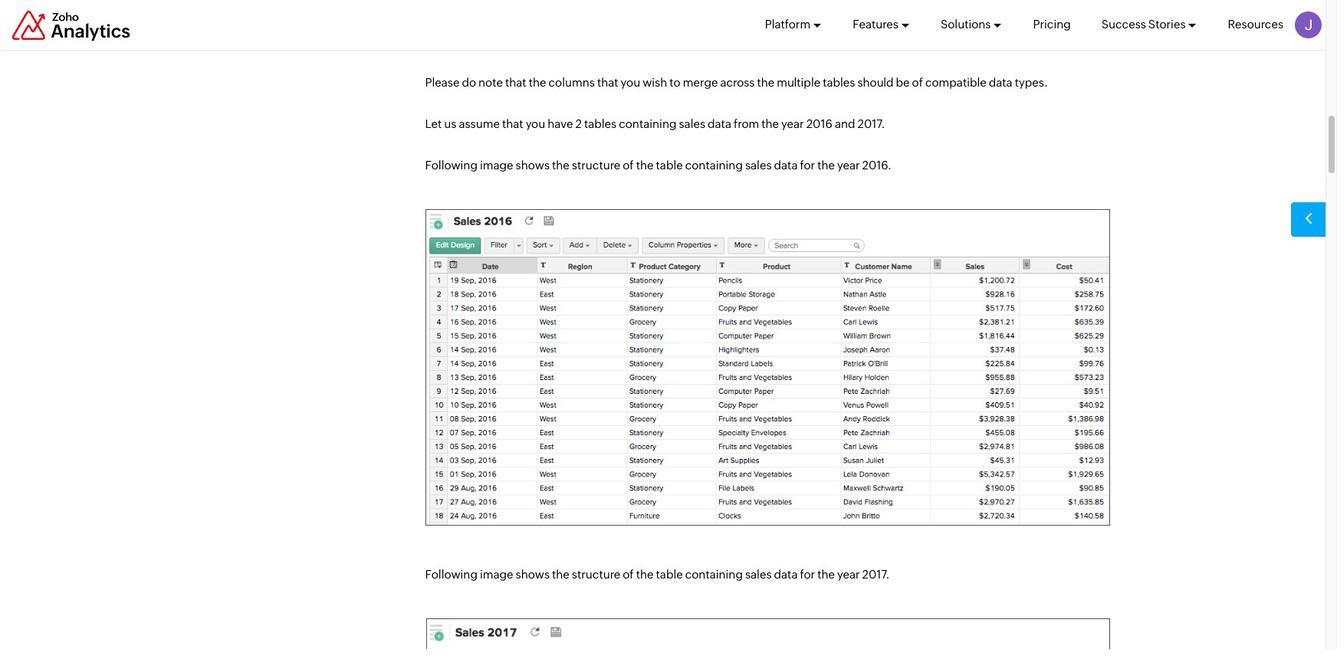 Task type: vqa. For each thing, say whether or not it's contained in the screenshot.
To
yes



Task type: locate. For each thing, give the bounding box(es) containing it.
0 vertical spatial following
[[425, 159, 478, 172]]

1 vertical spatial shows
[[516, 568, 550, 581]]

shows
[[516, 159, 550, 172], [516, 568, 550, 581]]

1 structure from the top
[[572, 159, 621, 172]]

0 horizontal spatial tables
[[584, 117, 617, 130]]

compatible
[[926, 76, 987, 89]]

1 vertical spatial following
[[425, 568, 478, 581]]

1 vertical spatial 2017.
[[862, 568, 890, 581]]

0 vertical spatial for
[[800, 159, 815, 172]]

2016
[[806, 117, 833, 130]]

that right assume
[[502, 117, 523, 130]]

sales for 2017.
[[745, 568, 772, 581]]

0 vertical spatial you
[[621, 76, 640, 89]]

image for following image shows the structure of the table containing sales data for the year 2016.
[[480, 159, 513, 172]]

types.
[[1015, 76, 1048, 89]]

that
[[505, 76, 527, 89], [597, 76, 618, 89], [502, 117, 523, 130]]

sales for 2016.
[[745, 159, 772, 172]]

0 vertical spatial year
[[781, 117, 804, 130]]

of
[[912, 76, 923, 89], [623, 159, 634, 172], [623, 568, 634, 581]]

2 shows from the top
[[516, 568, 550, 581]]

1 vertical spatial sales
[[745, 159, 772, 172]]

success
[[1102, 18, 1146, 31]]

containing
[[619, 117, 677, 130], [685, 159, 743, 172], [685, 568, 743, 581]]

0 vertical spatial shows
[[516, 159, 550, 172]]

shows for following image shows the structure of the table containing sales data for the year 2016.
[[516, 159, 550, 172]]

2 vertical spatial year
[[837, 568, 860, 581]]

2 for from the top
[[800, 568, 815, 581]]

following
[[425, 159, 478, 172], [425, 568, 478, 581]]

sales
[[679, 117, 705, 130], [745, 159, 772, 172], [745, 568, 772, 581]]

1 vertical spatial tables
[[584, 117, 617, 130]]

2 vertical spatial of
[[623, 568, 634, 581]]

2 vertical spatial sales
[[745, 568, 772, 581]]

year for 2017.
[[837, 568, 860, 581]]

1 vertical spatial structure
[[572, 568, 621, 581]]

tables left the should
[[823, 76, 855, 89]]

structure
[[572, 159, 621, 172], [572, 568, 621, 581]]

resources
[[1228, 18, 1284, 31]]

1 horizontal spatial tables
[[823, 76, 855, 89]]

you
[[621, 76, 640, 89], [526, 117, 545, 130]]

0 vertical spatial containing
[[619, 117, 677, 130]]

year
[[781, 117, 804, 130], [837, 159, 860, 172], [837, 568, 860, 581]]

0 vertical spatial image
[[480, 159, 513, 172]]

2017.
[[858, 117, 885, 130], [862, 568, 890, 581]]

2 image from the top
[[480, 568, 513, 581]]

structure for following image shows the structure of the table containing sales data for the year 2017.
[[572, 568, 621, 581]]

success stories
[[1102, 18, 1186, 31]]

1 image from the top
[[480, 159, 513, 172]]

1 vertical spatial year
[[837, 159, 860, 172]]

from
[[734, 117, 759, 130]]

jacob simon image
[[1295, 12, 1322, 38]]

0 vertical spatial table
[[656, 159, 683, 172]]

1 for from the top
[[800, 159, 815, 172]]

1 vertical spatial table
[[656, 568, 683, 581]]

table for 2016.
[[656, 159, 683, 172]]

0 vertical spatial of
[[912, 76, 923, 89]]

tables
[[823, 76, 855, 89], [584, 117, 617, 130]]

you left have
[[526, 117, 545, 130]]

features
[[853, 18, 899, 31]]

you left wish
[[621, 76, 640, 89]]

1 following from the top
[[425, 159, 478, 172]]

1 vertical spatial image
[[480, 568, 513, 581]]

1 horizontal spatial you
[[621, 76, 640, 89]]

for
[[800, 159, 815, 172], [800, 568, 815, 581]]

data
[[989, 76, 1013, 89], [708, 117, 732, 130], [774, 159, 798, 172], [774, 568, 798, 581]]

that right note
[[505, 76, 527, 89]]

1 vertical spatial containing
[[685, 159, 743, 172]]

image
[[480, 159, 513, 172], [480, 568, 513, 581]]

of for following image shows the structure of the table containing sales data for the year 2017.
[[623, 568, 634, 581]]

2 following from the top
[[425, 568, 478, 581]]

data for let us assume that you have 2 tables containing sales data from the year 2016 and 2017.
[[708, 117, 732, 130]]

0 vertical spatial sales
[[679, 117, 705, 130]]

1 vertical spatial for
[[800, 568, 815, 581]]

the
[[529, 76, 546, 89], [757, 76, 775, 89], [762, 117, 779, 130], [552, 159, 570, 172], [636, 159, 654, 172], [818, 159, 835, 172], [552, 568, 570, 581], [636, 568, 654, 581], [818, 568, 835, 581]]

table for 2017.
[[656, 568, 683, 581]]

table
[[656, 159, 683, 172], [656, 568, 683, 581]]

0 vertical spatial 2017.
[[858, 117, 885, 130]]

1 table from the top
[[656, 159, 683, 172]]

2 vertical spatial containing
[[685, 568, 743, 581]]

2016.
[[862, 159, 892, 172]]

1 vertical spatial you
[[526, 117, 545, 130]]

0 vertical spatial tables
[[823, 76, 855, 89]]

1 vertical spatial of
[[623, 159, 634, 172]]

shows for following image shows the structure of the table containing sales data for the year 2017.
[[516, 568, 550, 581]]

1 shows from the top
[[516, 159, 550, 172]]

multiple
[[777, 76, 821, 89]]

tables right '2'
[[584, 117, 617, 130]]

2 structure from the top
[[572, 568, 621, 581]]

2 table from the top
[[656, 568, 683, 581]]

0 vertical spatial structure
[[572, 159, 621, 172]]

should
[[858, 76, 894, 89]]



Task type: describe. For each thing, give the bounding box(es) containing it.
data for following image shows the structure of the table containing sales data for the year 2016.
[[774, 159, 798, 172]]

year for 2016
[[781, 117, 804, 130]]

of for following image shows the structure of the table containing sales data for the year 2016.
[[623, 159, 634, 172]]

wish
[[643, 76, 667, 89]]

containing for 2016
[[619, 117, 677, 130]]

stories
[[1149, 18, 1186, 31]]

image for following image shows the structure of the table containing sales data for the year 2017.
[[480, 568, 513, 581]]

structure for following image shows the structure of the table containing sales data for the year 2016.
[[572, 159, 621, 172]]

that right columns
[[597, 76, 618, 89]]

containing for 2017.
[[685, 568, 743, 581]]

platform
[[765, 18, 811, 31]]

us
[[444, 117, 457, 130]]

have
[[548, 117, 573, 130]]

following for following image shows the structure of the table containing sales data for the year 2017.
[[425, 568, 478, 581]]

for for 2016.
[[800, 159, 815, 172]]

following image shows the structure of the table containing sales data for the year 2016.
[[425, 159, 892, 172]]

be
[[896, 76, 910, 89]]

please
[[425, 76, 460, 89]]

that for have
[[502, 117, 523, 130]]

assume
[[459, 117, 500, 130]]

year for 2016.
[[837, 159, 860, 172]]

for for 2017.
[[800, 568, 815, 581]]

let us assume that you have 2 tables containing sales data from the year 2016 and 2017.
[[425, 117, 885, 130]]

please do note that the columns that you wish to merge across the multiple tables should be of compatible data types.
[[425, 76, 1048, 89]]

and
[[835, 117, 855, 130]]

resources link
[[1228, 0, 1284, 49]]

do
[[462, 76, 476, 89]]

following image shows the structure of the table containing sales data for the year 2017.
[[425, 568, 890, 581]]

containing for 2016.
[[685, 159, 743, 172]]

that for columns
[[505, 76, 527, 89]]

columns
[[549, 76, 595, 89]]

pricing
[[1033, 18, 1071, 31]]

data for following image shows the structure of the table containing sales data for the year 2017.
[[774, 568, 798, 581]]

pricing link
[[1033, 0, 1071, 49]]

sales for 2016
[[679, 117, 705, 130]]

across
[[720, 76, 755, 89]]

to
[[670, 76, 681, 89]]

0 horizontal spatial you
[[526, 117, 545, 130]]

let
[[425, 117, 442, 130]]

2
[[575, 117, 582, 130]]

following for following image shows the structure of the table containing sales data for the year 2016.
[[425, 159, 478, 172]]

merge
[[683, 76, 718, 89]]

note
[[479, 76, 503, 89]]

solutions
[[941, 18, 991, 31]]

zoho analytics logo image
[[12, 8, 130, 42]]



